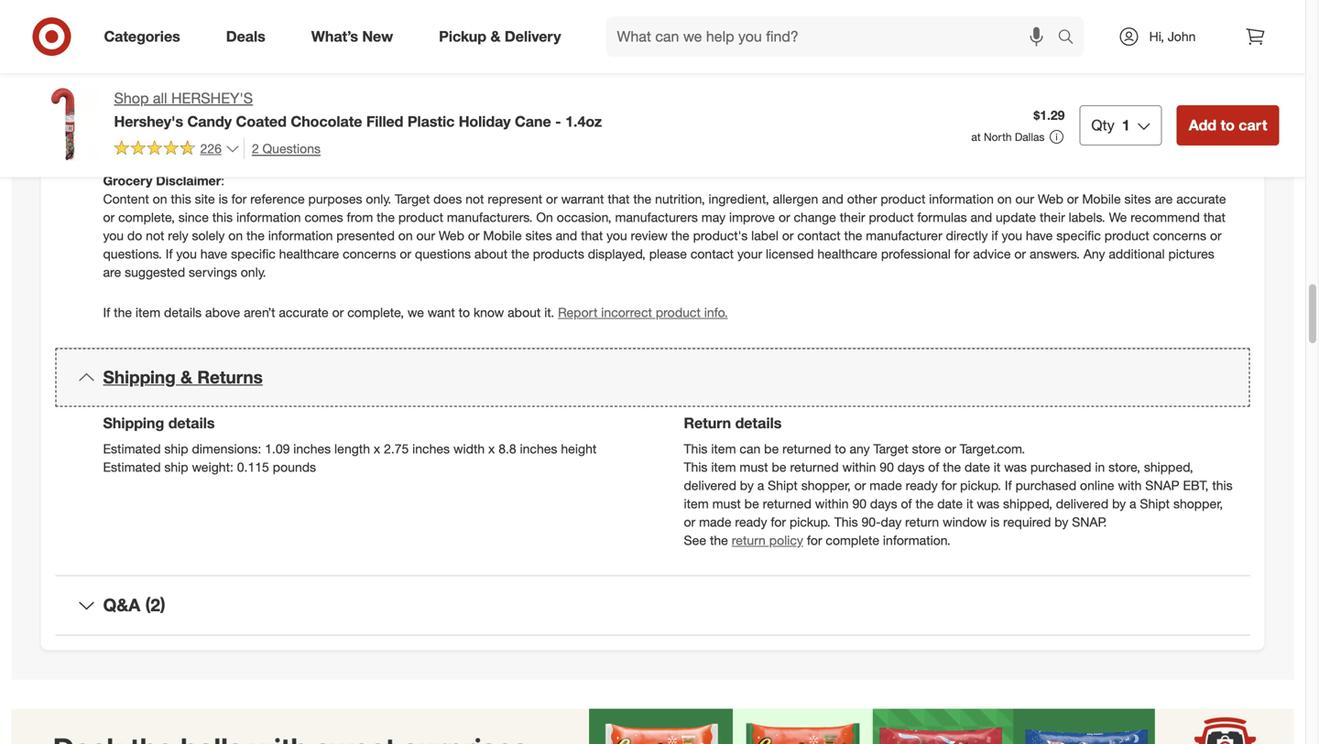 Task type: describe. For each thing, give the bounding box(es) containing it.
length
[[334, 441, 370, 457]]

1 vertical spatial pickup.
[[790, 514, 831, 530]]

add to cart button
[[1177, 105, 1279, 146]]

imported
[[273, 117, 327, 133]]

0 vertical spatial 90
[[880, 459, 894, 475]]

3 inches from the left
[[520, 441, 557, 457]]

1 vertical spatial that
[[1203, 209, 1226, 225]]

1 horizontal spatial only.
[[366, 191, 391, 207]]

226 link
[[114, 138, 240, 161]]

target inside return details this item can be returned to any target store or target.com. this item must be returned within 90 days of the date it was purchased in store, shipped, delivered by a shipt shopper, or made ready for pickup. if purchased online with snap ebt, this item must be returned within 90 days of the date it was shipped, delivered by a shipt shopper, or made ready for pickup. this 90-day return window is required by snap. see the return policy for complete information.
[[873, 441, 908, 457]]

the down "suggested" at the left of the page
[[114, 305, 132, 321]]

any
[[1083, 246, 1105, 262]]

0 vertical spatial information
[[929, 191, 994, 207]]

0 horizontal spatial was
[[977, 496, 1000, 512]]

1 vertical spatial shopper,
[[1173, 496, 1223, 512]]

report
[[558, 305, 598, 321]]

questions
[[415, 246, 471, 262]]

0 vertical spatial shopper,
[[801, 478, 851, 494]]

1 vertical spatial shipped,
[[1003, 496, 1052, 512]]

1 vertical spatial sites
[[525, 228, 552, 244]]

1 vertical spatial returned
[[790, 459, 839, 475]]

can
[[740, 441, 761, 457]]

return
[[684, 415, 731, 432]]

with
[[1118, 478, 1142, 494]]

1 vertical spatial this
[[212, 209, 233, 225]]

226
[[200, 140, 222, 156]]

0 vertical spatial returned
[[782, 441, 831, 457]]

ingredient,
[[709, 191, 769, 207]]

accurate inside grocery disclaimer : content on this site is for reference purposes only.  target does not represent or warrant that the nutrition, ingredient, allergen and other product information on our web or mobile sites are accurate or complete, since this information comes from the product manufacturers.  on occasion, manufacturers may improve or change their product formulas and update their labels.  we recommend that you do not rely solely on the information presented on our web or mobile sites and that you review the product's label or contact the manufacturer directly if you have specific product concerns or questions.  if you have specific healthcare concerns or questions about the products displayed, please contact your licensed healthcare professional for advice or answers.  any additional pictures are suggested servings only.
[[1176, 191, 1226, 207]]

complete, inside grocery disclaimer : content on this site is for reference purposes only.  target does not represent or warrant that the nutrition, ingredient, allergen and other product information on our web or mobile sites are accurate or complete, since this information comes from the product manufacturers.  on occasion, manufacturers may improve or change their product formulas and update their labels.  we recommend that you do not rely solely on the information presented on our web or mobile sites and that you review the product's label or contact the manufacturer directly if you have specific product concerns or questions.  if you have specific healthcare concerns or questions about the products displayed, please contact your licensed healthcare professional for advice or answers.  any additional pictures are suggested servings only.
[[118, 209, 175, 225]]

1 x from the left
[[374, 441, 380, 457]]

grocery
[[103, 173, 152, 189]]

0 horizontal spatial contact
[[691, 246, 734, 262]]

incorrect
[[601, 305, 652, 321]]

1 vertical spatial made
[[699, 514, 731, 530]]

0 vertical spatial ready
[[906, 478, 938, 494]]

0 vertical spatial by
[[740, 478, 754, 494]]

1 horizontal spatial not
[[466, 191, 484, 207]]

1 vertical spatial it
[[966, 496, 973, 512]]

candy
[[187, 113, 232, 130]]

what's
[[311, 28, 358, 45]]

you up displayed,
[[607, 228, 627, 244]]

1 horizontal spatial it
[[994, 459, 1001, 475]]

1 vertical spatial specific
[[231, 246, 276, 262]]

0 vertical spatial days
[[897, 459, 925, 475]]

coated
[[236, 113, 287, 130]]

or left questions
[[400, 246, 411, 262]]

on right content
[[153, 191, 167, 207]]

store,
[[1108, 459, 1140, 475]]

information.
[[883, 533, 951, 549]]

1 estimated from the top
[[103, 441, 161, 457]]

for up policy
[[771, 514, 786, 530]]

0 horizontal spatial 90
[[852, 496, 867, 512]]

new
[[362, 28, 393, 45]]

or right advice on the top of page
[[1014, 246, 1026, 262]]

shop all hershey's hershey's candy coated chocolate filled plastic holiday cane - 1.4oz
[[114, 89, 602, 130]]

filled
[[366, 113, 403, 130]]

2 healthcare from the left
[[817, 246, 877, 262]]

1 horizontal spatial made
[[870, 478, 902, 494]]

questions
[[262, 140, 321, 157]]

1 vertical spatial complete,
[[347, 305, 404, 321]]

1 vertical spatial ready
[[735, 514, 767, 530]]

about inside grocery disclaimer : content on this site is for reference purposes only.  target does not represent or warrant that the nutrition, ingredient, allergen and other product information on our web or mobile sites are accurate or complete, since this information comes from the product manufacturers.  on occasion, manufacturers may improve or change their product formulas and update their labels.  we recommend that you do not rely solely on the information presented on our web or mobile sites and that you review the product's label or contact the manufacturer directly if you have specific product concerns or questions.  if you have specific healthcare concerns or questions about the products displayed, please contact your licensed healthcare professional for advice or answers.  any additional pictures are suggested servings only.
[[474, 246, 508, 262]]

0 vertical spatial be
[[764, 441, 779, 457]]

the down other
[[844, 228, 862, 244]]

2 vertical spatial returned
[[763, 496, 811, 512]]

shipping for shipping details estimated ship dimensions: 1.09 inches length x 2.75 inches width x 8.8 inches height estimated ship weight: 0.115 pounds
[[103, 415, 164, 432]]

0 horizontal spatial are
[[103, 264, 121, 280]]

pickup
[[439, 28, 486, 45]]

1 healthcare from the left
[[279, 246, 339, 262]]

store
[[912, 441, 941, 457]]

at
[[971, 130, 981, 144]]

the down target.com.
[[943, 459, 961, 475]]

disclaimer
[[156, 173, 221, 189]]

0 vertical spatial was
[[1004, 459, 1027, 475]]

2 vertical spatial this
[[834, 514, 858, 530]]

additional
[[1109, 246, 1165, 262]]

and up change
[[822, 191, 843, 207]]

does
[[433, 191, 462, 207]]

0 vertical spatial are
[[1155, 191, 1173, 207]]

0 horizontal spatial delivered
[[684, 478, 736, 494]]

content
[[103, 191, 149, 207]]

recommend
[[1131, 209, 1200, 225]]

0 vertical spatial must
[[740, 459, 768, 475]]

1 vertical spatial days
[[870, 496, 897, 512]]

solely
[[192, 228, 225, 244]]

the down reference
[[246, 228, 265, 244]]

0 horizontal spatial web
[[439, 228, 464, 244]]

item up the see
[[684, 496, 709, 512]]

1 vertical spatial a
[[1129, 496, 1136, 512]]

2 questions
[[252, 140, 321, 157]]

on right 'presented' in the left top of the page
[[398, 228, 413, 244]]

change
[[794, 209, 836, 225]]

you left do
[[103, 228, 124, 244]]

0 horizontal spatial return
[[732, 533, 766, 549]]

pickup & delivery link
[[423, 16, 584, 57]]

product's
[[693, 228, 748, 244]]

day
[[881, 514, 902, 530]]

1 horizontal spatial contact
[[797, 228, 841, 244]]

delivery
[[505, 28, 561, 45]]

2 questions link
[[244, 138, 321, 159]]

if inside return details this item can be returned to any target store or target.com. this item must be returned within 90 days of the date it was purchased in store, shipped, delivered by a shipt shopper, or made ready for pickup. if purchased online with snap ebt, this item must be returned within 90 days of the date it was shipped, delivered by a shipt shopper, or made ready for pickup. this 90-day return window is required by snap. see the return policy for complete information.
[[1005, 478, 1012, 494]]

hi,
[[1149, 28, 1164, 44]]

you down rely
[[176, 246, 197, 262]]

0 horizontal spatial of
[[901, 496, 912, 512]]

licensed
[[766, 246, 814, 262]]

1 vertical spatial concerns
[[343, 246, 396, 262]]

weight:
[[192, 459, 233, 475]]

1 horizontal spatial sites
[[1124, 191, 1151, 207]]

1.4oz
[[565, 113, 602, 130]]

origin
[[103, 117, 140, 133]]

target.com.
[[960, 441, 1025, 457]]

1 horizontal spatial delivered
[[1056, 496, 1109, 512]]

1 vertical spatial not
[[146, 228, 164, 244]]

0 vertical spatial in
[[184, 117, 194, 133]]

or up pictures
[[1210, 228, 1222, 244]]

qty
[[1091, 116, 1115, 134]]

1 vertical spatial accurate
[[279, 305, 329, 321]]

and up 2
[[248, 117, 270, 133]]

returns
[[197, 367, 263, 388]]

policy
[[769, 533, 803, 549]]

from
[[347, 209, 373, 225]]

0 vertical spatial :
[[225, 61, 229, 77]]

return policy link
[[732, 533, 803, 549]]

0 horizontal spatial to
[[459, 305, 470, 321]]

ebt,
[[1183, 478, 1209, 494]]

5723
[[278, 61, 306, 77]]

1 vertical spatial :
[[140, 117, 144, 133]]

item down return at right bottom
[[711, 459, 736, 475]]

nutrition,
[[655, 191, 705, 207]]

or down any
[[854, 478, 866, 494]]

1 vertical spatial by
[[1112, 496, 1126, 512]]

the up 226
[[197, 117, 215, 133]]

origin : made in the usa and imported
[[103, 117, 327, 133]]

1 vertical spatial our
[[416, 228, 435, 244]]

reference
[[250, 191, 305, 207]]

1 vertical spatial have
[[200, 246, 227, 262]]

1 horizontal spatial our
[[1015, 191, 1034, 207]]

2.75
[[384, 441, 409, 457]]

represent
[[488, 191, 542, 207]]

1 ship from the top
[[164, 441, 188, 457]]

info.
[[704, 305, 728, 321]]

you right if
[[1002, 228, 1022, 244]]

online
[[1080, 478, 1114, 494]]

2 vertical spatial be
[[744, 496, 759, 512]]

manufacturers.
[[447, 209, 533, 225]]

or left we at left
[[332, 305, 344, 321]]

and up if
[[971, 209, 992, 225]]

see
[[684, 533, 706, 549]]

warrant
[[561, 191, 604, 207]]

0 vertical spatial of
[[928, 459, 939, 475]]

1 inches from the left
[[293, 441, 331, 457]]

0 vertical spatial mobile
[[1082, 191, 1121, 207]]

cane
[[515, 113, 551, 130]]

for up window in the bottom right of the page
[[941, 478, 957, 494]]

1 horizontal spatial pickup.
[[960, 478, 1001, 494]]

1 vertical spatial must
[[712, 496, 741, 512]]

above
[[205, 305, 240, 321]]

details left above
[[164, 305, 202, 321]]

all
[[153, 89, 167, 107]]

hershey's
[[114, 113, 183, 130]]

the up manufacturers
[[633, 191, 651, 207]]

other
[[847, 191, 877, 207]]

image of hershey's candy coated chocolate filled plastic holiday cane - 1.4oz image
[[26, 88, 99, 161]]

shop
[[114, 89, 149, 107]]

site
[[195, 191, 215, 207]]

deals
[[226, 28, 265, 45]]

2 vertical spatial information
[[268, 228, 333, 244]]

update
[[996, 209, 1036, 225]]

categories link
[[88, 16, 203, 57]]

0 vertical spatial this
[[684, 441, 708, 457]]

to inside "button"
[[1221, 116, 1235, 134]]

1 vertical spatial about
[[508, 305, 541, 321]]

2 x from the left
[[488, 441, 495, 457]]

deals link
[[210, 16, 288, 57]]

may
[[701, 209, 726, 225]]

1 horizontal spatial by
[[1055, 514, 1068, 530]]

1 vertical spatial within
[[815, 496, 849, 512]]

0 vertical spatial this
[[171, 191, 191, 207]]

window
[[943, 514, 987, 530]]

0 horizontal spatial only.
[[241, 264, 266, 280]]

at north dallas
[[971, 130, 1045, 144]]

0 vertical spatial a
[[757, 478, 764, 494]]

1 vertical spatial information
[[236, 209, 301, 225]]

1 horizontal spatial have
[[1026, 228, 1053, 244]]

the up the information.
[[916, 496, 934, 512]]

pickup & delivery
[[439, 28, 561, 45]]

improve
[[729, 209, 775, 225]]



Task type: locate. For each thing, give the bounding box(es) containing it.
information down comes
[[268, 228, 333, 244]]

2 their from the left
[[1040, 209, 1065, 225]]

target left "does"
[[395, 191, 430, 207]]

answers.
[[1030, 246, 1080, 262]]

x left 8.8
[[488, 441, 495, 457]]

2 horizontal spatial to
[[1221, 116, 1235, 134]]

q&a (2)
[[103, 595, 165, 616]]

1 vertical spatial date
[[937, 496, 963, 512]]

or up the see
[[684, 514, 695, 530]]

john
[[1168, 28, 1196, 44]]

is inside grocery disclaimer : content on this site is for reference purposes only.  target does not represent or warrant that the nutrition, ingredient, allergen and other product information on our web or mobile sites are accurate or complete, since this information comes from the product manufacturers.  on occasion, manufacturers may improve or change their product formulas and update their labels.  we recommend that you do not rely solely on the information presented on our web or mobile sites and that you review the product's label or contact the manufacturer directly if you have specific product concerns or questions.  if you have specific healthcare concerns or questions about the products displayed, please contact your licensed healthcare professional for advice or answers.  any additional pictures are suggested servings only.
[[219, 191, 228, 207]]

1 horizontal spatial date
[[965, 459, 990, 475]]

only.
[[366, 191, 391, 207], [241, 264, 266, 280]]

1 vertical spatial mobile
[[483, 228, 522, 244]]

0 vertical spatial return
[[905, 514, 939, 530]]

on
[[153, 191, 167, 207], [997, 191, 1012, 207], [228, 228, 243, 244], [398, 228, 413, 244]]

pounds
[[273, 459, 316, 475]]

shipping inside dropdown button
[[103, 367, 176, 388]]

estimated down the shipping & returns
[[103, 441, 161, 457]]

a down can
[[757, 478, 764, 494]]

: inside grocery disclaimer : content on this site is for reference purposes only.  target does not represent or warrant that the nutrition, ingredient, allergen and other product information on our web or mobile sites are accurate or complete, since this information comes from the product manufacturers.  on occasion, manufacturers may improve or change their product formulas and update their labels.  we recommend that you do not rely solely on the information presented on our web or mobile sites and that you review the product's label or contact the manufacturer directly if you have specific product concerns or questions.  if you have specific healthcare concerns or questions about the products displayed, please contact your licensed healthcare professional for advice or answers.  any additional pictures are suggested servings only.
[[221, 173, 224, 189]]

healthcare
[[279, 246, 339, 262], [817, 246, 877, 262]]

our up questions
[[416, 228, 435, 244]]

0 horizontal spatial a
[[757, 478, 764, 494]]

purchased up required
[[1015, 478, 1076, 494]]

& for shipping
[[180, 367, 192, 388]]

or down manufacturers.
[[468, 228, 480, 244]]

1 vertical spatial return
[[732, 533, 766, 549]]

details up dimensions:
[[168, 415, 215, 432]]

must down can
[[740, 459, 768, 475]]

0 horizontal spatial complete,
[[118, 209, 175, 225]]

report incorrect product info. button
[[558, 304, 728, 322]]

dallas
[[1015, 130, 1045, 144]]

days up day
[[870, 496, 897, 512]]

and
[[248, 117, 270, 133], [822, 191, 843, 207], [971, 209, 992, 225], [556, 228, 577, 244]]

& inside dropdown button
[[180, 367, 192, 388]]

shipping down the shipping & returns
[[103, 415, 164, 432]]

know
[[474, 305, 504, 321]]

what's new link
[[296, 16, 416, 57]]

delivered up the snap.
[[1056, 496, 1109, 512]]

that up pictures
[[1203, 209, 1226, 225]]

add
[[1189, 116, 1216, 134]]

inches right 8.8
[[520, 441, 557, 457]]

1 horizontal spatial this
[[212, 209, 233, 225]]

1 vertical spatial was
[[977, 496, 1000, 512]]

item number (dpci) : 055-03-5723
[[103, 61, 306, 77]]

0 horizontal spatial this
[[171, 191, 191, 207]]

height
[[561, 441, 597, 457]]

2 inches from the left
[[412, 441, 450, 457]]

0 vertical spatial target
[[395, 191, 430, 207]]

this down the disclaimer
[[171, 191, 191, 207]]

details for return
[[735, 415, 782, 432]]

1 vertical spatial be
[[772, 459, 786, 475]]

0 vertical spatial it
[[994, 459, 1001, 475]]

label
[[751, 228, 779, 244]]

1 horizontal spatial specific
[[1056, 228, 1101, 244]]

number
[[134, 61, 182, 77]]

2 vertical spatial this
[[1212, 478, 1233, 494]]

for down directly
[[954, 246, 970, 262]]

1 vertical spatial ship
[[164, 459, 188, 475]]

inches
[[293, 441, 331, 457], [412, 441, 450, 457], [520, 441, 557, 457]]

0 vertical spatial have
[[1026, 228, 1053, 244]]

1 horizontal spatial x
[[488, 441, 495, 457]]

0 horizontal spatial shipt
[[768, 478, 798, 494]]

their left labels.
[[1040, 209, 1065, 225]]

purchased up "online"
[[1030, 459, 1091, 475]]

1 shipping from the top
[[103, 367, 176, 388]]

north
[[984, 130, 1012, 144]]

estimated
[[103, 441, 161, 457], [103, 459, 161, 475]]

details inside shipping details estimated ship dimensions: 1.09 inches length x 2.75 inches width x 8.8 inches height estimated ship weight: 0.115 pounds
[[168, 415, 215, 432]]

or down allergen
[[779, 209, 790, 225]]

shipping inside shipping details estimated ship dimensions: 1.09 inches length x 2.75 inches width x 8.8 inches height estimated ship weight: 0.115 pounds
[[103, 415, 164, 432]]

0 horizontal spatial have
[[200, 246, 227, 262]]

1 vertical spatial in
[[1095, 459, 1105, 475]]

we
[[408, 305, 424, 321]]

1 vertical spatial purchased
[[1015, 478, 1076, 494]]

2 vertical spatial that
[[581, 228, 603, 244]]

categories
[[104, 28, 180, 45]]

1 horizontal spatial shipped,
[[1144, 459, 1193, 475]]

1 vertical spatial 90
[[852, 496, 867, 512]]

on right solely
[[228, 228, 243, 244]]

0 vertical spatial within
[[842, 459, 876, 475]]

chocolate
[[291, 113, 362, 130]]

0 horizontal spatial date
[[937, 496, 963, 512]]

that down occasion, on the left top of the page
[[581, 228, 603, 244]]

1 vertical spatial shipping
[[103, 415, 164, 432]]

return up the information.
[[905, 514, 939, 530]]

or down content
[[103, 209, 115, 225]]

1 vertical spatial to
[[459, 305, 470, 321]]

What can we help you find? suggestions appear below search field
[[606, 16, 1062, 57]]

q&a (2) button
[[55, 577, 1250, 635]]

snap
[[1145, 478, 1179, 494]]

concerns down 'presented' in the left top of the page
[[343, 246, 396, 262]]

1 horizontal spatial of
[[928, 459, 939, 475]]

any
[[850, 441, 870, 457]]

hershey's
[[171, 89, 253, 107]]

sites up we
[[1124, 191, 1151, 207]]

add to cart
[[1189, 116, 1267, 134]]

and up products
[[556, 228, 577, 244]]

the left products
[[511, 246, 529, 262]]

0 vertical spatial only.
[[366, 191, 391, 207]]

0 horizontal spatial their
[[840, 209, 865, 225]]

1 vertical spatial &
[[180, 367, 192, 388]]

: left made
[[140, 117, 144, 133]]

2 ship from the top
[[164, 459, 188, 475]]

shipping & returns
[[103, 367, 263, 388]]

shipt down the snap
[[1140, 496, 1170, 512]]

if down target.com.
[[1005, 478, 1012, 494]]

dimensions:
[[192, 441, 261, 457]]

2 vertical spatial by
[[1055, 514, 1068, 530]]

ready down store
[[906, 478, 938, 494]]

2 horizontal spatial that
[[1203, 209, 1226, 225]]

(2)
[[145, 595, 165, 616]]

0 vertical spatial shipping
[[103, 367, 176, 388]]

2 shipping from the top
[[103, 415, 164, 432]]

was down target.com.
[[1004, 459, 1027, 475]]

want
[[428, 305, 455, 321]]

suggested
[[125, 264, 185, 280]]

about down manufacturers.
[[474, 246, 508, 262]]

is inside return details this item can be returned to any target store or target.com. this item must be returned within 90 days of the date it was purchased in store, shipped, delivered by a shipt shopper, or made ready for pickup. if purchased online with snap ebt, this item must be returned within 90 days of the date it was shipped, delivered by a shipt shopper, or made ready for pickup. this 90-day return window is required by snap. see the return policy for complete information.
[[990, 514, 1000, 530]]

be right can
[[764, 441, 779, 457]]

if
[[991, 228, 998, 244]]

presented
[[336, 228, 395, 244]]

1 vertical spatial are
[[103, 264, 121, 280]]

be
[[764, 441, 779, 457], [772, 459, 786, 475], [744, 496, 759, 512]]

information down reference
[[236, 209, 301, 225]]

1 horizontal spatial is
[[990, 514, 1000, 530]]

1 horizontal spatial healthcare
[[817, 246, 877, 262]]

returned
[[782, 441, 831, 457], [790, 459, 839, 475], [763, 496, 811, 512]]

0 vertical spatial concerns
[[1153, 228, 1206, 244]]

1 vertical spatial estimated
[[103, 459, 161, 475]]

pictures
[[1168, 246, 1214, 262]]

0 horizontal spatial concerns
[[343, 246, 396, 262]]

0 horizontal spatial shipped,
[[1003, 496, 1052, 512]]

for right policy
[[807, 533, 822, 549]]

shipping left the returns
[[103, 367, 176, 388]]

1 horizontal spatial return
[[905, 514, 939, 530]]

directly
[[946, 228, 988, 244]]

sites down on
[[525, 228, 552, 244]]

our up 'update'
[[1015, 191, 1034, 207]]

shipped,
[[1144, 459, 1193, 475], [1003, 496, 1052, 512]]

information up the formulas
[[929, 191, 994, 207]]

1 vertical spatial contact
[[691, 246, 734, 262]]

0 horizontal spatial made
[[699, 514, 731, 530]]

item left can
[[711, 441, 736, 457]]

only. up from
[[366, 191, 391, 207]]

details for shipping
[[168, 415, 215, 432]]

1 vertical spatial target
[[873, 441, 908, 457]]

0 horizontal spatial pickup.
[[790, 514, 831, 530]]

specific up servings
[[231, 246, 276, 262]]

1 vertical spatial only.
[[241, 264, 266, 280]]

review
[[631, 228, 668, 244]]

target right any
[[873, 441, 908, 457]]

shipped, up required
[[1003, 496, 1052, 512]]

qty 1
[[1091, 116, 1130, 134]]

: down 226
[[221, 173, 224, 189]]

by down with
[[1112, 496, 1126, 512]]

pickup. up policy
[[790, 514, 831, 530]]

this right ebt,
[[1212, 478, 1233, 494]]

x left 2.75 at the left of page
[[374, 441, 380, 457]]

item down "suggested" at the left of the page
[[136, 305, 160, 321]]

accurate right aren't
[[279, 305, 329, 321]]

0 vertical spatial web
[[1038, 191, 1063, 207]]

or up licensed
[[782, 228, 794, 244]]

90 up day
[[880, 459, 894, 475]]

or up labels.
[[1067, 191, 1079, 207]]

about
[[474, 246, 508, 262], [508, 305, 541, 321]]

055-
[[232, 61, 259, 77]]

healthcare down comes
[[279, 246, 339, 262]]

or up on
[[546, 191, 558, 207]]

1 vertical spatial this
[[684, 459, 708, 475]]

1 horizontal spatial accurate
[[1176, 191, 1226, 207]]

0 vertical spatial accurate
[[1176, 191, 1226, 207]]

made
[[147, 117, 180, 133]]

delivered
[[684, 478, 736, 494], [1056, 496, 1109, 512]]

purposes
[[308, 191, 362, 207]]

search
[[1049, 29, 1093, 47]]

by left the snap.
[[1055, 514, 1068, 530]]

90-
[[862, 514, 881, 530]]

1 horizontal spatial that
[[608, 191, 630, 207]]

2 vertical spatial to
[[835, 441, 846, 457]]

0 horizontal spatial if
[[103, 305, 110, 321]]

1 horizontal spatial &
[[491, 28, 501, 45]]

1 horizontal spatial shipt
[[1140, 496, 1170, 512]]

1 horizontal spatial their
[[1040, 209, 1065, 225]]

2 estimated from the top
[[103, 459, 161, 475]]

if down 'questions.'
[[103, 305, 110, 321]]

0.115
[[237, 459, 269, 475]]

item
[[136, 305, 160, 321], [711, 441, 736, 457], [711, 459, 736, 475], [684, 496, 709, 512]]

details inside return details this item can be returned to any target store or target.com. this item must be returned within 90 days of the date it was purchased in store, shipped, delivered by a shipt shopper, or made ready for pickup. if purchased online with snap ebt, this item must be returned within 90 days of the date it was shipped, delivered by a shipt shopper, or made ready for pickup. this 90-day return window is required by snap. see the return policy for complete information.
[[735, 415, 782, 432]]

contact down product's
[[691, 246, 734, 262]]

03-
[[259, 61, 278, 77]]

2 horizontal spatial inches
[[520, 441, 557, 457]]

to inside return details this item can be returned to any target store or target.com. this item must be returned within 90 days of the date it was purchased in store, shipped, delivered by a shipt shopper, or made ready for pickup. if purchased online with snap ebt, this item must be returned within 90 days of the date it was shipped, delivered by a shipt shopper, or made ready for pickup. this 90-day return window is required by snap. see the return policy for complete information.
[[835, 441, 846, 457]]

on up 'update'
[[997, 191, 1012, 207]]

usa
[[219, 117, 245, 133]]

this inside return details this item can be returned to any target store or target.com. this item must be returned within 90 days of the date it was purchased in store, shipped, delivered by a shipt shopper, or made ready for pickup. if purchased online with snap ebt, this item must be returned within 90 days of the date it was shipped, delivered by a shipt shopper, or made ready for pickup. this 90-day return window is required by snap. see the return policy for complete information.
[[1212, 478, 1233, 494]]

0 horizontal spatial target
[[395, 191, 430, 207]]

servings
[[189, 264, 237, 280]]

must
[[740, 459, 768, 475], [712, 496, 741, 512]]

details up can
[[735, 415, 782, 432]]

if inside grocery disclaimer : content on this site is for reference purposes only.  target does not represent or warrant that the nutrition, ingredient, allergen and other product information on our web or mobile sites are accurate or complete, since this information comes from the product manufacturers.  on occasion, manufacturers may improve or change their product formulas and update their labels.  we recommend that you do not rely solely on the information presented on our web or mobile sites and that you review the product's label or contact the manufacturer directly if you have specific product concerns or questions.  if you have specific healthcare concerns or questions about the products displayed, please contact your licensed healthcare professional for advice or answers.  any additional pictures are suggested servings only.
[[166, 246, 173, 262]]

of up day
[[901, 496, 912, 512]]

formulas
[[917, 209, 967, 225]]

width
[[453, 441, 485, 457]]

is right window in the bottom right of the page
[[990, 514, 1000, 530]]

their down other
[[840, 209, 865, 225]]

return details this item can be returned to any target store or target.com. this item must be returned within 90 days of the date it was purchased in store, shipped, delivered by a shipt shopper, or made ready for pickup. if purchased online with snap ebt, this item must be returned within 90 days of the date it was shipped, delivered by a shipt shopper, or made ready for pickup. this 90-day return window is required by snap. see the return policy for complete information.
[[684, 415, 1233, 549]]

it.
[[544, 305, 554, 321]]

the up please at the top of page
[[671, 228, 689, 244]]

2 horizontal spatial by
[[1112, 496, 1126, 512]]

or right store
[[945, 441, 956, 457]]

1 horizontal spatial inches
[[412, 441, 450, 457]]

0 horizontal spatial it
[[966, 496, 973, 512]]

you
[[103, 228, 124, 244], [607, 228, 627, 244], [1002, 228, 1022, 244], [176, 246, 197, 262]]

labels.
[[1069, 209, 1105, 225]]

0 vertical spatial sites
[[1124, 191, 1151, 207]]

0 vertical spatial that
[[608, 191, 630, 207]]

by
[[740, 478, 754, 494], [1112, 496, 1126, 512], [1055, 514, 1068, 530]]

information
[[929, 191, 994, 207], [236, 209, 301, 225], [268, 228, 333, 244]]

we
[[1109, 209, 1127, 225]]

a down with
[[1129, 496, 1136, 512]]

within down any
[[842, 459, 876, 475]]

healthcare down change
[[817, 246, 877, 262]]

made up day
[[870, 478, 902, 494]]

0 horizontal spatial sites
[[525, 228, 552, 244]]

on
[[536, 209, 553, 225]]

comes
[[305, 209, 343, 225]]

1 their from the left
[[840, 209, 865, 225]]

in inside return details this item can be returned to any target store or target.com. this item must be returned within 90 days of the date it was purchased in store, shipped, delivered by a shipt shopper, or made ready for pickup. if purchased online with snap ebt, this item must be returned within 90 days of the date it was shipped, delivered by a shipt shopper, or made ready for pickup. this 90-day return window is required by snap. see the return policy for complete information.
[[1095, 459, 1105, 475]]

for right site
[[231, 191, 247, 207]]

0 vertical spatial made
[[870, 478, 902, 494]]

target inside grocery disclaimer : content on this site is for reference purposes only.  target does not represent or warrant that the nutrition, ingredient, allergen and other product information on our web or mobile sites are accurate or complete, since this information comes from the product manufacturers.  on occasion, manufacturers may improve or change their product formulas and update their labels.  we recommend that you do not rely solely on the information presented on our web or mobile sites and that you review the product's label or contact the manufacturer directly if you have specific product concerns or questions.  if you have specific healthcare concerns or questions about the products displayed, please contact your licensed healthcare professional for advice or answers.  any additional pictures are suggested servings only.
[[395, 191, 430, 207]]

delivered up the see
[[684, 478, 736, 494]]

the right from
[[377, 209, 395, 225]]

1 horizontal spatial web
[[1038, 191, 1063, 207]]

the right the see
[[710, 533, 728, 549]]

of down store
[[928, 459, 939, 475]]

date up window in the bottom right of the page
[[937, 496, 963, 512]]

:
[[225, 61, 229, 77], [140, 117, 144, 133], [221, 173, 224, 189]]

0 vertical spatial specific
[[1056, 228, 1101, 244]]

1 vertical spatial is
[[990, 514, 1000, 530]]

0 vertical spatial purchased
[[1030, 459, 1091, 475]]

manufacturers
[[615, 209, 698, 225]]

0 vertical spatial shipt
[[768, 478, 798, 494]]

manufacturer
[[866, 228, 942, 244]]

shipping for shipping & returns
[[103, 367, 176, 388]]

accurate up recommend
[[1176, 191, 1226, 207]]

0 horizontal spatial not
[[146, 228, 164, 244]]

it
[[994, 459, 1001, 475], [966, 496, 973, 512]]

0 horizontal spatial is
[[219, 191, 228, 207]]

this up solely
[[212, 209, 233, 225]]

0 vertical spatial if
[[166, 246, 173, 262]]

if the item details above aren't accurate or complete, we want to know about it. report incorrect product info.
[[103, 305, 728, 321]]

advertisement region
[[11, 709, 1294, 745]]

: left 055-
[[225, 61, 229, 77]]

& for pickup
[[491, 28, 501, 45]]

rely
[[168, 228, 188, 244]]

in up "online"
[[1095, 459, 1105, 475]]

shopper, down any
[[801, 478, 851, 494]]

shipt up policy
[[768, 478, 798, 494]]

that right warrant
[[608, 191, 630, 207]]

2 vertical spatial :
[[221, 173, 224, 189]]

not
[[466, 191, 484, 207], [146, 228, 164, 244]]

days
[[897, 459, 925, 475], [870, 496, 897, 512]]

0 vertical spatial pickup.
[[960, 478, 1001, 494]]

advice
[[973, 246, 1011, 262]]



Task type: vqa. For each thing, say whether or not it's contained in the screenshot.
left Complete,
yes



